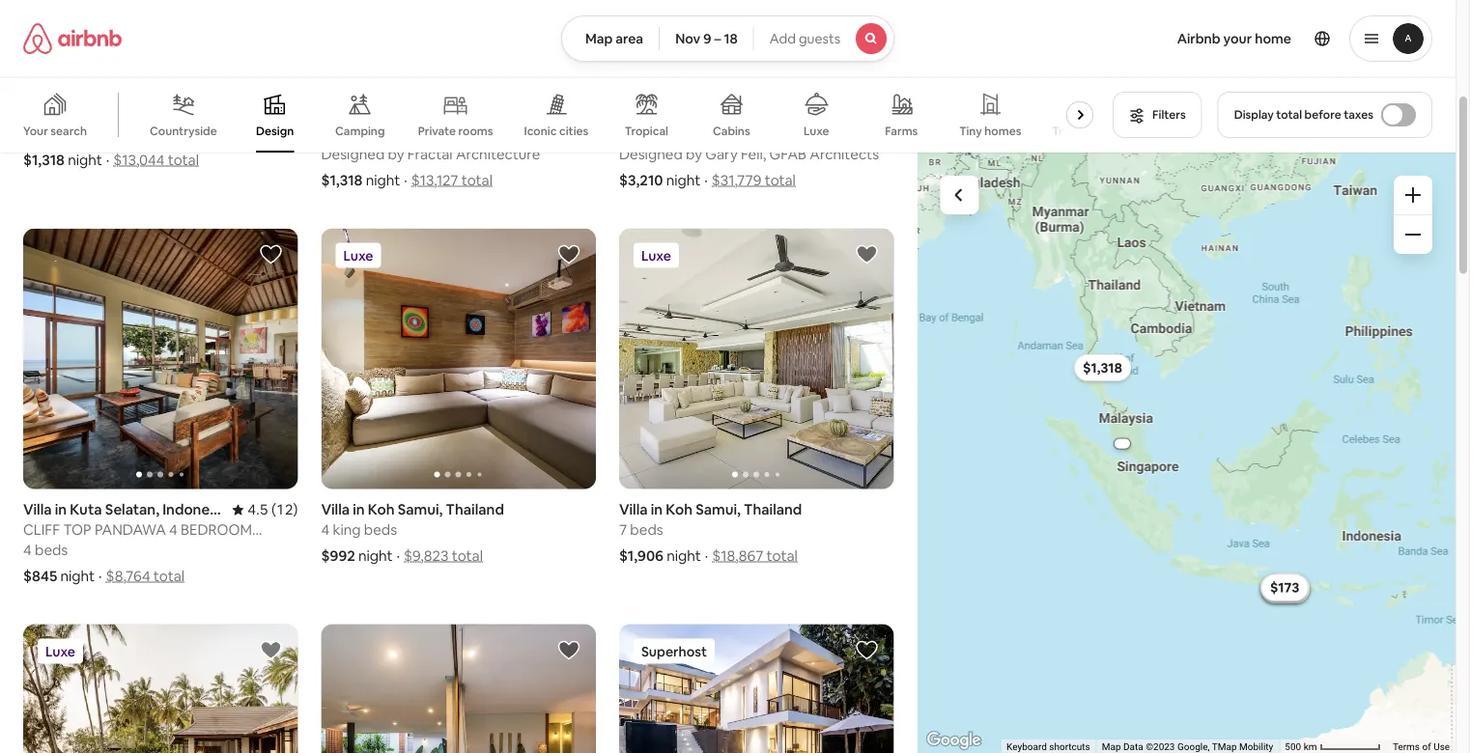 Task type: locate. For each thing, give the bounding box(es) containing it.
0 horizontal spatial 4
[[23, 541, 32, 560]]

zoom out image
[[1406, 227, 1421, 243]]

google image
[[922, 729, 986, 754]]

$31,779 total button
[[712, 171, 796, 190]]

by left fractal
[[388, 145, 404, 164]]

1 horizontal spatial king
[[333, 521, 361, 540]]

total left before
[[1277, 107, 1303, 122]]

beds inside villa in koh samui, thailand 8 king beds designed by gary fell, gfab architects $3,210 night · $31,779 total
[[662, 124, 695, 143]]

by left gary
[[686, 145, 703, 164]]

king for 6
[[35, 124, 63, 143]]

in inside villa in koh samui, thailand 4 king beds $992 night · $9,823 total
[[353, 501, 365, 519]]

1 horizontal spatial $1,318
[[321, 171, 363, 190]]

king inside villa in koh samui, thailand 8 king beds designed by gary fell, gfab architects $3,210 night · $31,779 total
[[631, 124, 659, 143]]

$130
[[1270, 580, 1300, 597]]

2 designed from the left
[[619, 145, 683, 164]]

thailand up '$18,867 total' button
[[744, 501, 802, 519]]

in inside villa in koh samui, thailand 8 king beds designed by gary fell, gfab architects $3,210 night · $31,779 total
[[651, 104, 663, 123]]

0 vertical spatial 4
[[321, 521, 330, 540]]

thailand up gfab
[[744, 104, 802, 123]]

designed down tropical
[[619, 145, 683, 164]]

in inside villa in ko samui, thailand 10 beds designed by fractal architecture $1,318 night · $13,127 total
[[353, 104, 365, 123]]

5.0 out of 5 average rating,  5 reviews image
[[539, 104, 596, 123]]

thailand inside villa in ko samui, thailand 10 beds designed by fractal architecture $1,318 night · $13,127 total
[[438, 104, 496, 123]]

total inside villa in koh samui, thailand 7 beds $1,906 night · $18,867 total
[[767, 547, 798, 566]]

1 horizontal spatial 4
[[321, 521, 330, 540]]

none search field containing map area
[[561, 15, 895, 62]]

night inside the 4 beds $845 night · $8,764 total
[[60, 567, 95, 586]]

beds inside villa in koh samui, thailand 7 beds $1,906 night · $18,867 total
[[630, 521, 664, 540]]

0 horizontal spatial designed
[[321, 145, 385, 164]]

private
[[418, 124, 456, 139]]

king right 6
[[35, 124, 63, 143]]

· down gary
[[705, 171, 708, 190]]

0 horizontal spatial by
[[388, 145, 404, 164]]

total inside villa in ko samui, thailand 10 beds designed by fractal architecture $1,318 night · $13,127 total
[[462, 171, 493, 190]]

koh inside villa in koh samui, thailand 6 king beds $1,318 night · $13,044 total
[[70, 104, 97, 123]]

0 vertical spatial map
[[585, 30, 613, 47]]

your search
[[23, 124, 87, 139]]

beds inside the 4 beds $845 night · $8,764 total
[[35, 541, 68, 560]]

night left '$18,867' at the bottom of page
[[667, 547, 701, 566]]

total right '$18,867' at the bottom of page
[[767, 547, 798, 566]]

samui, up $9,823
[[398, 501, 443, 519]]

night inside villa in koh samui, thailand 8 king beds designed by gary fell, gfab architects $3,210 night · $31,779 total
[[666, 171, 701, 190]]

beds inside villa in koh samui, thailand 4 king beds $992 night · $9,823 total
[[364, 521, 397, 540]]

· left $9,823
[[397, 547, 400, 566]]

$18,867
[[712, 547, 764, 566]]

group containing iconic cities
[[0, 77, 1116, 153]]

villa up the your on the left top of the page
[[23, 104, 52, 123]]

add guests button
[[753, 15, 895, 62]]

koh for $992
[[368, 501, 395, 519]]

0 horizontal spatial map
[[585, 30, 613, 47]]

thailand inside villa in koh samui, thailand 7 beds $1,906 night · $18,867 total
[[744, 501, 802, 519]]

samui, for fell,
[[696, 104, 741, 123]]

$310
[[1270, 580, 1300, 597]]

villa inside villa in koh samui, thailand 4 king beds $992 night · $9,823 total
[[321, 501, 350, 519]]

$1,906
[[1094, 363, 1113, 370], [619, 547, 664, 566]]

1 horizontal spatial add to wishlist: villa in koh samui, thailand image
[[856, 243, 879, 266]]

keyboard shortcuts button
[[1007, 741, 1091, 754]]

$173
[[1270, 579, 1300, 597]]

of
[[1423, 742, 1432, 753]]

· left $8,764
[[99, 567, 102, 586]]

king right 8 on the left top
[[631, 124, 659, 143]]

thailand up $9,823 total button
[[446, 501, 504, 519]]

$170
[[1270, 579, 1300, 597]]

1 horizontal spatial by
[[686, 145, 703, 164]]

thailand
[[148, 104, 206, 123], [438, 104, 496, 123], [744, 104, 802, 123], [446, 501, 504, 519], [744, 501, 802, 519]]

iconic
[[524, 123, 557, 138]]

map inside button
[[585, 30, 613, 47]]

map area
[[585, 30, 644, 47]]

display total before taxes button
[[1218, 92, 1433, 138]]

2 add to wishlist: villa in koh samui, thailand image from the left
[[856, 243, 879, 266]]

1 horizontal spatial designed
[[619, 145, 683, 164]]

designed inside villa in ko samui, thailand 10 beds designed by fractal architecture $1,318 night · $13,127 total
[[321, 145, 385, 164]]

map left data
[[1102, 742, 1121, 753]]

samui, up $13,044
[[100, 104, 145, 123]]

night right "$992"
[[358, 547, 393, 566]]

samui, inside villa in koh samui, thailand 7 beds $1,906 night · $18,867 total
[[696, 501, 741, 519]]

1 vertical spatial 4
[[23, 541, 32, 560]]

5.0 (5)
[[554, 104, 596, 123]]

$1,906 inside villa in koh samui, thailand 7 beds $1,906 night · $18,867 total
[[619, 547, 664, 566]]

· left '$18,867' at the bottom of page
[[705, 547, 709, 566]]

koh inside villa in koh samui, thailand 4 king beds $992 night · $9,823 total
[[368, 501, 395, 519]]

villa in koh samui, thailand 6 king beds $1,318 night · $13,044 total
[[23, 104, 206, 169]]

your
[[23, 124, 48, 139]]

night
[[68, 151, 102, 169], [366, 171, 400, 190], [666, 171, 701, 190], [358, 547, 393, 566], [667, 547, 701, 566], [60, 567, 95, 586]]

$208
[[1269, 580, 1301, 597]]

add to wishlist: villa in koh samui, thailand image
[[558, 243, 581, 266], [856, 243, 879, 266]]

4 inside the 4 beds $845 night · $8,764 total
[[23, 541, 32, 560]]

10
[[321, 124, 336, 143]]

$8,764
[[106, 567, 150, 586]]

samui, inside villa in koh samui, thailand 8 king beds designed by gary fell, gfab architects $3,210 night · $31,779 total
[[696, 104, 741, 123]]

2 horizontal spatial king
[[631, 124, 659, 143]]

in inside villa in koh samui, thailand 6 king beds $1,318 night · $13,044 total
[[55, 104, 67, 123]]

map
[[585, 30, 613, 47], [1102, 742, 1121, 753]]

king
[[35, 124, 63, 143], [631, 124, 659, 143], [333, 521, 361, 540]]

1 vertical spatial $1,906
[[619, 547, 664, 566]]

in inside villa in koh samui, thailand 7 beds $1,906 night · $18,867 total
[[651, 501, 663, 519]]

designed
[[321, 145, 385, 164], [619, 145, 683, 164]]

villa inside villa in koh samui, thailand 6 king beds $1,318 night · $13,044 total
[[23, 104, 52, 123]]

night inside villa in koh samui, thailand 4 king beds $992 night · $9,823 total
[[358, 547, 393, 566]]

$1,318 inside button
[[1083, 359, 1122, 377]]

· left $13,127
[[404, 171, 408, 190]]

villa up tropical
[[619, 104, 648, 123]]

$1,906 button
[[1084, 361, 1123, 372]]

total right $8,764
[[154, 567, 185, 586]]

google,
[[1178, 742, 1210, 753]]

samui, up private
[[389, 104, 434, 123]]

villa up 10
[[321, 104, 350, 123]]

king inside villa in koh samui, thailand 6 king beds $1,318 night · $13,044 total
[[35, 124, 63, 143]]

total down countryside at the left top of the page
[[168, 151, 199, 169]]

map left "area" at the left of page
[[585, 30, 613, 47]]

nov 9 – 18
[[676, 30, 738, 47]]

designed down the camping on the top left
[[321, 145, 385, 164]]

thailand inside villa in koh samui, thailand 8 king beds designed by gary fell, gfab architects $3,210 night · $31,779 total
[[744, 104, 802, 123]]

· inside the 4 beds $845 night · $8,764 total
[[99, 567, 102, 586]]

cabins
[[713, 124, 750, 139]]

4 up $845
[[23, 541, 32, 560]]

2 vertical spatial $1,318
[[1083, 359, 1122, 377]]

display total before taxes
[[1235, 107, 1374, 122]]

night left $13,127
[[366, 171, 400, 190]]

0 horizontal spatial king
[[35, 124, 63, 143]]

· inside villa in koh samui, thailand 6 king beds $1,318 night · $13,044 total
[[106, 151, 109, 169]]

by
[[388, 145, 404, 164], [686, 145, 703, 164]]

None search field
[[561, 15, 895, 62]]

$9,823
[[404, 547, 449, 566]]

group
[[0, 77, 1116, 153], [23, 228, 298, 489], [321, 228, 596, 489], [619, 228, 894, 489], [23, 625, 298, 754], [321, 625, 596, 754], [619, 625, 894, 754]]

before
[[1305, 107, 1342, 122]]

night down search
[[68, 151, 102, 169]]

beds inside villa in koh samui, thailand 6 king beds $1,318 night · $13,044 total
[[66, 124, 99, 143]]

500
[[1285, 742, 1302, 753]]

samui, inside villa in koh samui, thailand 6 king beds $1,318 night · $13,044 total
[[100, 104, 145, 123]]

by inside villa in ko samui, thailand 10 beds designed by fractal architecture $1,318 night · $13,127 total
[[388, 145, 404, 164]]

king for 8
[[631, 124, 659, 143]]

total down architecture
[[462, 171, 493, 190]]

samui, for $1,318
[[389, 104, 434, 123]]

night inside villa in koh samui, thailand 7 beds $1,906 night · $18,867 total
[[667, 547, 701, 566]]

0 horizontal spatial $1,906
[[619, 547, 664, 566]]

king up "$992"
[[333, 521, 361, 540]]

1 horizontal spatial map
[[1102, 742, 1121, 753]]

in for 4
[[353, 501, 365, 519]]

map for map area
[[585, 30, 613, 47]]

taxes
[[1344, 107, 1374, 122]]

guests
[[799, 30, 841, 47]]

1 by from the left
[[388, 145, 404, 164]]

profile element
[[918, 0, 1433, 77]]

add to wishlist: villa in kuta utara, indonesia image
[[558, 639, 581, 662]]

area
[[616, 30, 644, 47]]

4
[[321, 521, 330, 540], [23, 541, 32, 560]]

thailand up the rooms
[[438, 104, 496, 123]]

total right $9,823
[[452, 547, 483, 566]]

total inside villa in koh samui, thailand 8 king beds designed by gary fell, gfab architects $3,210 night · $31,779 total
[[765, 171, 796, 190]]

0 vertical spatial $1,906
[[1094, 363, 1113, 370]]

keyboard
[[1007, 742, 1047, 753]]

total down gfab
[[765, 171, 796, 190]]

2 by from the left
[[686, 145, 703, 164]]

1 vertical spatial $1,318
[[321, 171, 363, 190]]

airbnb
[[1178, 30, 1221, 47]]

total inside button
[[1277, 107, 1303, 122]]

gary
[[706, 145, 738, 164]]

villa inside villa in ko samui, thailand 10 beds designed by fractal architecture $1,318 night · $13,127 total
[[321, 104, 350, 123]]

total
[[1277, 107, 1303, 122], [168, 151, 199, 169], [462, 171, 493, 190], [765, 171, 796, 190], [452, 547, 483, 566], [767, 547, 798, 566], [154, 567, 185, 586]]

villa up "$992"
[[321, 501, 350, 519]]

villa up 7
[[619, 501, 648, 519]]

·
[[106, 151, 109, 169], [404, 171, 408, 190], [705, 171, 708, 190], [397, 547, 400, 566], [705, 547, 709, 566], [99, 567, 102, 586]]

luxe
[[804, 124, 830, 139]]

night right $845
[[60, 567, 95, 586]]

4 beds $845 night · $8,764 total
[[23, 541, 185, 586]]

samui, inside villa in koh samui, thailand 4 king beds $992 night · $9,823 total
[[398, 501, 443, 519]]

samui, up cabins
[[696, 104, 741, 123]]

$18,867 total button
[[712, 547, 798, 566]]

0 horizontal spatial add to wishlist: villa in koh samui, thailand image
[[558, 243, 581, 266]]

0 vertical spatial $1,318
[[23, 151, 65, 169]]

thailand up countryside at the left top of the page
[[148, 104, 206, 123]]

0 horizontal spatial $1,318
[[23, 151, 65, 169]]

1 add to wishlist: villa in koh samui, thailand image from the left
[[558, 243, 581, 266]]

thailand for villa in koh samui, thailand 4 king beds $992 night · $9,823 total
[[446, 501, 504, 519]]

$1,318 inside villa in ko samui, thailand 10 beds designed by fractal architecture $1,318 night · $13,127 total
[[321, 171, 363, 190]]

$13,044
[[113, 151, 165, 169]]

thailand inside villa in koh samui, thailand 4 king beds $992 night · $9,823 total
[[446, 501, 504, 519]]

villa inside villa in koh samui, thailand 8 king beds designed by gary fell, gfab architects $3,210 night · $31,779 total
[[619, 104, 648, 123]]

1 designed from the left
[[321, 145, 385, 164]]

koh inside villa in koh samui, thailand 7 beds $1,906 night · $18,867 total
[[666, 501, 693, 519]]

gfab
[[770, 145, 807, 164]]

· left $13,044
[[106, 151, 109, 169]]

samui, up '$18,867' at the bottom of page
[[696, 501, 741, 519]]

5.0
[[554, 104, 575, 123]]

villa
[[23, 104, 52, 123], [321, 104, 350, 123], [619, 104, 648, 123], [321, 501, 350, 519], [619, 501, 648, 519]]

2 horizontal spatial $1,318
[[1083, 359, 1122, 377]]

samui, inside villa in ko samui, thailand 10 beds designed by fractal architecture $1,318 night · $13,127 total
[[389, 104, 434, 123]]

villa inside villa in koh samui, thailand 7 beds $1,906 night · $18,867 total
[[619, 501, 648, 519]]

1 vertical spatial map
[[1102, 742, 1121, 753]]

4 up "$992"
[[321, 521, 330, 540]]

nov
[[676, 30, 701, 47]]

7
[[619, 521, 627, 540]]

terms of use
[[1393, 742, 1450, 753]]

koh inside villa in koh samui, thailand 8 king beds designed by gary fell, gfab architects $3,210 night · $31,779 total
[[666, 104, 693, 123]]

$208 button
[[1261, 575, 1310, 602]]

beds
[[66, 124, 99, 143], [339, 124, 372, 143], [662, 124, 695, 143], [364, 521, 397, 540], [630, 521, 664, 540], [35, 541, 68, 560]]

· inside villa in ko samui, thailand 10 beds designed by fractal architecture $1,318 night · $13,127 total
[[404, 171, 408, 190]]

filters
[[1153, 107, 1186, 122]]

samui,
[[100, 104, 145, 123], [389, 104, 434, 123], [696, 104, 741, 123], [398, 501, 443, 519], [696, 501, 741, 519]]

1 horizontal spatial $1,906
[[1094, 363, 1113, 370]]

18
[[724, 30, 738, 47]]

by inside villa in koh samui, thailand 8 king beds designed by gary fell, gfab architects $3,210 night · $31,779 total
[[686, 145, 703, 164]]

in for 7
[[651, 501, 663, 519]]

king inside villa in koh samui, thailand 4 king beds $992 night · $9,823 total
[[333, 521, 361, 540]]

thailand inside villa in koh samui, thailand 6 king beds $1,318 night · $13,044 total
[[148, 104, 206, 123]]

$31,779
[[712, 171, 762, 190]]

king for 4
[[333, 521, 361, 540]]

night right $3,210
[[666, 171, 701, 190]]

samui, for $13,044
[[100, 104, 145, 123]]

add to wishlist: villa in kecamatan ubud, indonesia image
[[856, 639, 879, 662]]



Task type: vqa. For each thing, say whether or not it's contained in the screenshot.
(5)
yes



Task type: describe. For each thing, give the bounding box(es) containing it.
mobility
[[1240, 742, 1274, 753]]

homes
[[985, 124, 1022, 139]]

private rooms
[[418, 124, 493, 139]]

$9,823 total button
[[404, 547, 483, 566]]

villa for 4
[[321, 501, 350, 519]]

tiny homes
[[960, 124, 1022, 139]]

beds inside villa in ko samui, thailand 10 beds designed by fractal architecture $1,318 night · $13,127 total
[[339, 124, 372, 143]]

night inside villa in ko samui, thailand 10 beds designed by fractal architecture $1,318 night · $13,127 total
[[366, 171, 400, 190]]

search
[[51, 124, 87, 139]]

· inside villa in koh samui, thailand 8 king beds designed by gary fell, gfab architects $3,210 night · $31,779 total
[[705, 171, 708, 190]]

keyboard shortcuts
[[1007, 742, 1091, 753]]

villa in koh samui, thailand 4 king beds $992 night · $9,823 total
[[321, 501, 504, 566]]

filters button
[[1113, 92, 1203, 138]]

(5)
[[578, 104, 596, 123]]

6
[[23, 124, 32, 143]]

$88 button
[[1265, 573, 1307, 600]]

villa for 10
[[321, 104, 350, 123]]

architects
[[810, 145, 880, 164]]

villa for 8
[[619, 104, 648, 123]]

samui, for total
[[696, 501, 741, 519]]

$221
[[1271, 580, 1300, 597]]

$355 button
[[1262, 577, 1310, 604]]

rooms
[[459, 124, 493, 139]]

ko
[[368, 104, 386, 123]]

9
[[704, 30, 712, 47]]

terms
[[1393, 742, 1420, 753]]

total inside the 4 beds $845 night · $8,764 total
[[154, 567, 185, 586]]

zoom in image
[[1406, 187, 1421, 203]]

night inside villa in koh samui, thailand 6 king beds $1,318 night · $13,044 total
[[68, 151, 102, 169]]

500 km
[[1285, 742, 1320, 753]]

nov 9 – 18 button
[[659, 15, 754, 62]]

· inside villa in koh samui, thailand 4 king beds $992 night · $9,823 total
[[397, 547, 400, 566]]

$130 button
[[1261, 575, 1309, 602]]

shortcuts
[[1050, 742, 1091, 753]]

add to wishlist: villa in koh samui, thailand image for villa in koh samui, thailand 7 beds $1,906 night · $18,867 total
[[856, 243, 879, 266]]

add to wishlist: villa in lipa noi, thailand image
[[259, 639, 283, 662]]

· inside villa in koh samui, thailand 7 beds $1,906 night · $18,867 total
[[705, 547, 709, 566]]

500 km button
[[1280, 740, 1387, 754]]

thailand for villa in koh samui, thailand 8 king beds designed by gary fell, gfab architects $3,210 night · $31,779 total
[[744, 104, 802, 123]]

thailand for villa in koh samui, thailand 7 beds $1,906 night · $18,867 total
[[744, 501, 802, 519]]

cities
[[559, 123, 589, 138]]

koh for $1,318
[[70, 104, 97, 123]]

architecture
[[456, 145, 540, 164]]

villa for 7
[[619, 501, 648, 519]]

samui, for $9,823
[[398, 501, 443, 519]]

camping
[[335, 124, 385, 139]]

$8,764 total button
[[106, 567, 185, 586]]

fell,
[[741, 145, 767, 164]]

©2023
[[1146, 742, 1175, 753]]

home
[[1255, 30, 1292, 47]]

$13,127 total button
[[411, 171, 493, 190]]

villa in koh samui, thailand 8 king beds designed by gary fell, gfab architects $3,210 night · $31,779 total
[[619, 104, 880, 190]]

koh for night
[[666, 501, 693, 519]]

koh for designed
[[666, 104, 693, 123]]

4 inside villa in koh samui, thailand 4 king beds $992 night · $9,823 total
[[321, 521, 330, 540]]

$1,318 inside villa in koh samui, thailand 6 king beds $1,318 night · $13,044 total
[[23, 151, 65, 169]]

map area button
[[561, 15, 660, 62]]

4.5 out of 5 average rating,  12 reviews image
[[232, 501, 298, 519]]

km
[[1304, 742, 1317, 753]]

in for 10
[[353, 104, 365, 123]]

your
[[1224, 30, 1253, 47]]

map data ©2023 google, tmap mobility
[[1102, 742, 1274, 753]]

8
[[619, 124, 628, 143]]

farms
[[885, 124, 918, 139]]

(12)
[[271, 501, 298, 519]]

fractal
[[408, 145, 453, 164]]

use
[[1434, 742, 1450, 753]]

treehouses
[[1053, 124, 1116, 139]]

total inside villa in koh samui, thailand 6 king beds $1,318 night · $13,044 total
[[168, 151, 199, 169]]

$1,906 inside $1,906 button
[[1094, 363, 1113, 370]]

tiny
[[960, 124, 982, 139]]

$173 button
[[1262, 575, 1308, 602]]

add
[[770, 30, 796, 47]]

$13,044 total button
[[113, 151, 199, 169]]

in for 8
[[651, 104, 663, 123]]

map for map data ©2023 google, tmap mobility
[[1102, 742, 1121, 753]]

thailand for villa in ko samui, thailand 10 beds designed by fractal architecture $1,318 night · $13,127 total
[[438, 104, 496, 123]]

$3,210
[[619, 171, 663, 190]]

tmap
[[1212, 742, 1237, 753]]

$13,127
[[411, 171, 459, 190]]

data
[[1124, 742, 1144, 753]]

airbnb your home
[[1178, 30, 1292, 47]]

villa in ko samui, thailand 10 beds designed by fractal architecture $1,318 night · $13,127 total
[[321, 104, 540, 190]]

villa for 6
[[23, 104, 52, 123]]

countryside
[[150, 124, 217, 139]]

add guests
[[770, 30, 841, 47]]

–
[[715, 30, 721, 47]]

display
[[1235, 107, 1274, 122]]

$310 button
[[1261, 575, 1309, 602]]

thailand for villa in koh samui, thailand 6 king beds $1,318 night · $13,044 total
[[148, 104, 206, 123]]

4.5
[[248, 501, 268, 519]]

iconic cities
[[524, 123, 589, 138]]

$170 button
[[1262, 575, 1309, 602]]

add to wishlist: villa in koh samui, thailand image for villa in koh samui, thailand 4 king beds $992 night · $9,823 total
[[558, 243, 581, 266]]

villa in koh samui, thailand 7 beds $1,906 night · $18,867 total
[[619, 501, 802, 566]]

add to wishlist: villa in kuta selatan, indonesia image
[[259, 243, 283, 266]]

google map
showing 23 stays. region
[[917, 153, 1457, 754]]

$88
[[1274, 578, 1299, 595]]

$992
[[321, 547, 355, 566]]

designed inside villa in koh samui, thailand 8 king beds designed by gary fell, gfab architects $3,210 night · $31,779 total
[[619, 145, 683, 164]]

in for 6
[[55, 104, 67, 123]]

$845
[[23, 567, 57, 586]]

total inside villa in koh samui, thailand 4 king beds $992 night · $9,823 total
[[452, 547, 483, 566]]

terms of use link
[[1393, 742, 1450, 753]]

$221 button
[[1262, 575, 1309, 602]]



